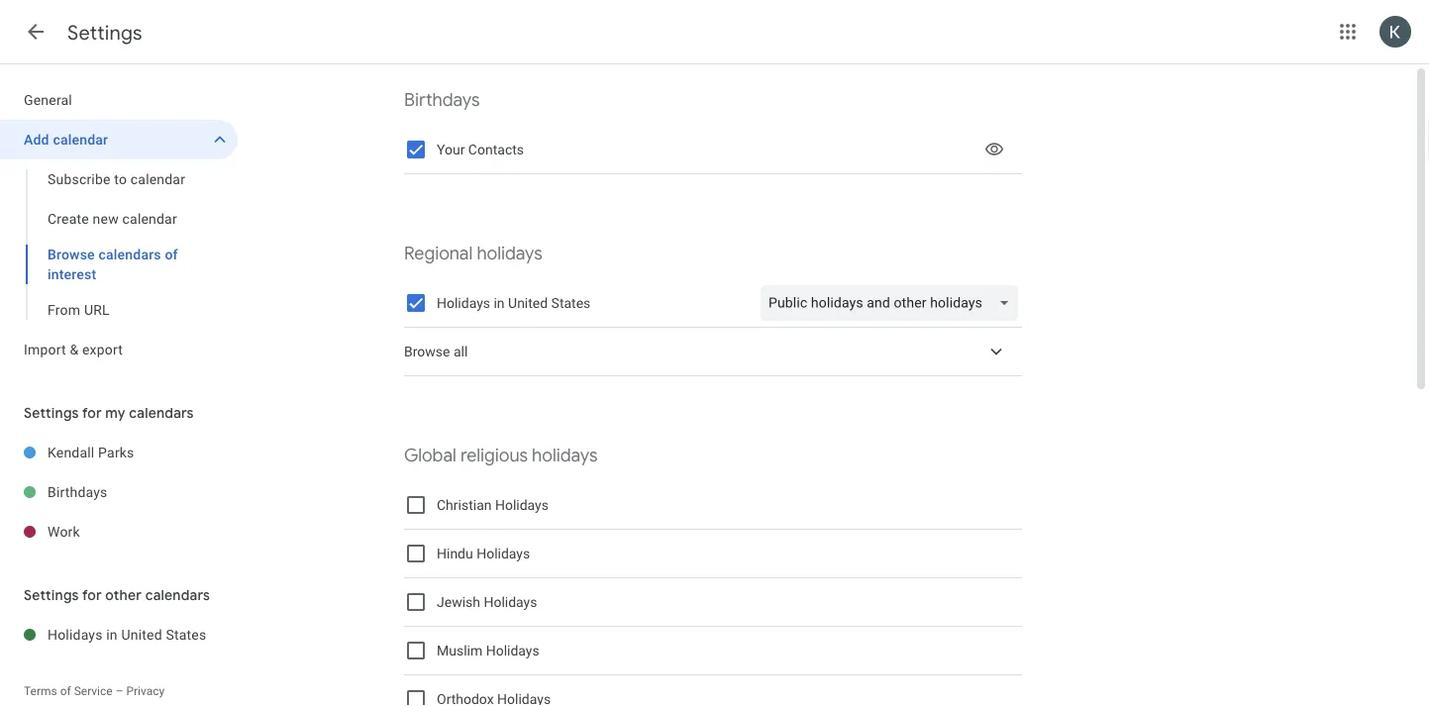 Task type: vqa. For each thing, say whether or not it's contained in the screenshot.
calendar
yes



Task type: describe. For each thing, give the bounding box(es) containing it.
birthdays tree item
[[0, 473, 238, 512]]

create new calendar
[[48, 211, 177, 227]]

regional holidays
[[404, 242, 543, 265]]

settings for my calendars tree
[[0, 433, 238, 552]]

group containing subscribe to calendar
[[0, 160, 238, 330]]

holidays in united states link
[[48, 615, 238, 655]]

browse all tree item
[[404, 328, 1023, 377]]

holidays in united states inside holidays in united states link
[[48, 627, 206, 643]]

religious
[[461, 444, 528, 467]]

1 vertical spatial of
[[60, 685, 71, 699]]

1 horizontal spatial united
[[508, 295, 548, 311]]

service
[[74, 685, 113, 699]]

settings for settings for other calendars
[[24, 587, 79, 604]]

tree containing general
[[0, 80, 238, 370]]

all
[[454, 344, 468, 360]]

kendall parks tree item
[[0, 433, 238, 473]]

holidays for hindu holidays
[[477, 546, 530, 562]]

holidays in united states tree item
[[0, 615, 238, 655]]

other
[[105, 587, 142, 604]]

privacy
[[126, 685, 165, 699]]

–
[[116, 685, 123, 699]]

your
[[437, 141, 465, 158]]

jewish
[[437, 594, 481, 611]]

regional
[[404, 242, 473, 265]]

new
[[93, 211, 119, 227]]

christian holidays
[[437, 497, 549, 514]]

&
[[70, 341, 79, 358]]

add calendar tree item
[[0, 120, 238, 160]]

browse for browse calendars of interest
[[48, 246, 95, 263]]

0 vertical spatial in
[[494, 295, 505, 311]]

work tree item
[[0, 512, 238, 552]]

create
[[48, 211, 89, 227]]

holidays for christian holidays
[[495, 497, 549, 514]]

for for my
[[82, 404, 102, 422]]

united inside tree item
[[121, 627, 162, 643]]

subscribe to calendar
[[48, 171, 185, 187]]

muslim
[[437, 643, 483, 659]]

interest
[[48, 266, 96, 282]]

holidays up all
[[437, 295, 491, 311]]

privacy link
[[126, 685, 165, 699]]

add calendar
[[24, 131, 108, 148]]

import
[[24, 341, 66, 358]]

0 vertical spatial states
[[552, 295, 591, 311]]

work link
[[48, 512, 238, 552]]

jewish holidays
[[437, 594, 538, 611]]

for for other
[[82, 587, 102, 604]]

export
[[82, 341, 123, 358]]

calendars for other
[[145, 587, 210, 604]]

states inside tree item
[[166, 627, 206, 643]]

birthdays link
[[48, 473, 238, 512]]

add
[[24, 131, 49, 148]]

work
[[48, 524, 80, 540]]



Task type: locate. For each thing, give the bounding box(es) containing it.
0 horizontal spatial browse
[[48, 246, 95, 263]]

0 vertical spatial settings
[[67, 20, 142, 45]]

None field
[[761, 285, 1027, 321]]

for
[[82, 404, 102, 422], [82, 587, 102, 604]]

1 vertical spatial browse
[[404, 344, 450, 360]]

terms
[[24, 685, 57, 699]]

global religious holidays
[[404, 444, 598, 467]]

calendars for my
[[129, 404, 194, 422]]

0 vertical spatial holidays
[[477, 242, 543, 265]]

1 vertical spatial calendar
[[131, 171, 185, 187]]

calendar up subscribe
[[53, 131, 108, 148]]

for left other
[[82, 587, 102, 604]]

2 vertical spatial settings
[[24, 587, 79, 604]]

calendar right new
[[122, 211, 177, 227]]

settings for settings
[[67, 20, 142, 45]]

browse inside tree item
[[404, 344, 450, 360]]

settings for my calendars
[[24, 404, 194, 422]]

calendars inside browse calendars of interest
[[99, 246, 161, 263]]

in down settings for other calendars
[[106, 627, 118, 643]]

tree
[[0, 80, 238, 370]]

1 horizontal spatial birthdays
[[404, 89, 480, 111]]

from
[[48, 302, 80, 318]]

0 vertical spatial of
[[165, 246, 178, 263]]

of down create new calendar
[[165, 246, 178, 263]]

kendall parks
[[48, 444, 134, 461]]

holidays for jewish holidays
[[484, 594, 538, 611]]

settings up kendall
[[24, 404, 79, 422]]

united down regional holidays
[[508, 295, 548, 311]]

calendar right 'to'
[[131, 171, 185, 187]]

holidays inside tree item
[[48, 627, 103, 643]]

1 horizontal spatial in
[[494, 295, 505, 311]]

birthdays down kendall
[[48, 484, 108, 500]]

1 horizontal spatial states
[[552, 295, 591, 311]]

browse
[[48, 246, 95, 263], [404, 344, 450, 360]]

2 for from the top
[[82, 587, 102, 604]]

your contacts
[[437, 141, 524, 158]]

settings right go back 'image'
[[67, 20, 142, 45]]

christian
[[437, 497, 492, 514]]

1 vertical spatial in
[[106, 627, 118, 643]]

of right terms
[[60, 685, 71, 699]]

0 horizontal spatial in
[[106, 627, 118, 643]]

states
[[552, 295, 591, 311], [166, 627, 206, 643]]

group
[[0, 160, 238, 330]]

hindu holidays
[[437, 546, 530, 562]]

general
[[24, 92, 72, 108]]

0 vertical spatial holidays in united states
[[437, 295, 591, 311]]

holidays in united states
[[437, 295, 591, 311], [48, 627, 206, 643]]

holidays right religious
[[532, 444, 598, 467]]

0 horizontal spatial holidays in united states
[[48, 627, 206, 643]]

holidays right hindu
[[477, 546, 530, 562]]

0 vertical spatial united
[[508, 295, 548, 311]]

from url
[[48, 302, 110, 318]]

of
[[165, 246, 178, 263], [60, 685, 71, 699]]

for left my
[[82, 404, 102, 422]]

2 vertical spatial calendar
[[122, 211, 177, 227]]

birthdays inside tree item
[[48, 484, 108, 500]]

settings down work
[[24, 587, 79, 604]]

in inside tree item
[[106, 627, 118, 643]]

calendar
[[53, 131, 108, 148], [131, 171, 185, 187], [122, 211, 177, 227]]

browse up interest
[[48, 246, 95, 263]]

in
[[494, 295, 505, 311], [106, 627, 118, 643]]

holidays
[[477, 242, 543, 265], [532, 444, 598, 467]]

browse left all
[[404, 344, 450, 360]]

calendars right my
[[129, 404, 194, 422]]

holidays in united states down other
[[48, 627, 206, 643]]

0 vertical spatial browse
[[48, 246, 95, 263]]

calendar for subscribe to calendar
[[131, 171, 185, 187]]

0 vertical spatial calendar
[[53, 131, 108, 148]]

calendars
[[99, 246, 161, 263], [129, 404, 194, 422], [145, 587, 210, 604]]

1 horizontal spatial browse
[[404, 344, 450, 360]]

1 for from the top
[[82, 404, 102, 422]]

terms of service link
[[24, 685, 113, 699]]

hindu
[[437, 546, 473, 562]]

to
[[114, 171, 127, 187]]

1 vertical spatial for
[[82, 587, 102, 604]]

0 horizontal spatial united
[[121, 627, 162, 643]]

0 vertical spatial birthdays
[[404, 89, 480, 111]]

kendall
[[48, 444, 95, 461]]

0 vertical spatial calendars
[[99, 246, 161, 263]]

holidays up terms of service link
[[48, 627, 103, 643]]

1 vertical spatial holidays
[[532, 444, 598, 467]]

calendars down create new calendar
[[99, 246, 161, 263]]

browse calendars of interest
[[48, 246, 178, 282]]

browse for browse all
[[404, 344, 450, 360]]

holidays down global religious holidays
[[495, 497, 549, 514]]

muslim holidays
[[437, 643, 540, 659]]

go back image
[[24, 20, 48, 44]]

import & export
[[24, 341, 123, 358]]

holidays right jewish
[[484, 594, 538, 611]]

1 vertical spatial holidays in united states
[[48, 627, 206, 643]]

1 vertical spatial settings
[[24, 404, 79, 422]]

birthdays
[[404, 89, 480, 111], [48, 484, 108, 500]]

1 vertical spatial states
[[166, 627, 206, 643]]

browse inside browse calendars of interest
[[48, 246, 95, 263]]

my
[[105, 404, 126, 422]]

settings for settings for my calendars
[[24, 404, 79, 422]]

browse all
[[404, 344, 468, 360]]

calendar inside tree item
[[53, 131, 108, 148]]

1 horizontal spatial of
[[165, 246, 178, 263]]

settings
[[67, 20, 142, 45], [24, 404, 79, 422], [24, 587, 79, 604]]

united down other
[[121, 627, 162, 643]]

global
[[404, 444, 457, 467]]

1 vertical spatial united
[[121, 627, 162, 643]]

1 horizontal spatial holidays in united states
[[437, 295, 591, 311]]

settings for other calendars
[[24, 587, 210, 604]]

terms of service – privacy
[[24, 685, 165, 699]]

birthdays up your
[[404, 89, 480, 111]]

contacts
[[469, 141, 524, 158]]

0 horizontal spatial birthdays
[[48, 484, 108, 500]]

parks
[[98, 444, 134, 461]]

1 vertical spatial calendars
[[129, 404, 194, 422]]

0 horizontal spatial of
[[60, 685, 71, 699]]

holidays right regional
[[477, 242, 543, 265]]

2 vertical spatial calendars
[[145, 587, 210, 604]]

0 vertical spatial for
[[82, 404, 102, 422]]

united
[[508, 295, 548, 311], [121, 627, 162, 643]]

of inside browse calendars of interest
[[165, 246, 178, 263]]

0 horizontal spatial states
[[166, 627, 206, 643]]

calendar for create new calendar
[[122, 211, 177, 227]]

subscribe
[[48, 171, 111, 187]]

1 vertical spatial birthdays
[[48, 484, 108, 500]]

in down regional holidays
[[494, 295, 505, 311]]

holidays in united states down regional holidays
[[437, 295, 591, 311]]

holidays
[[437, 295, 491, 311], [495, 497, 549, 514], [477, 546, 530, 562], [484, 594, 538, 611], [48, 627, 103, 643], [486, 643, 540, 659]]

holidays right muslim
[[486, 643, 540, 659]]

holidays for muslim holidays
[[486, 643, 540, 659]]

settings heading
[[67, 20, 142, 45]]

url
[[84, 302, 110, 318]]

calendars up holidays in united states link
[[145, 587, 210, 604]]



